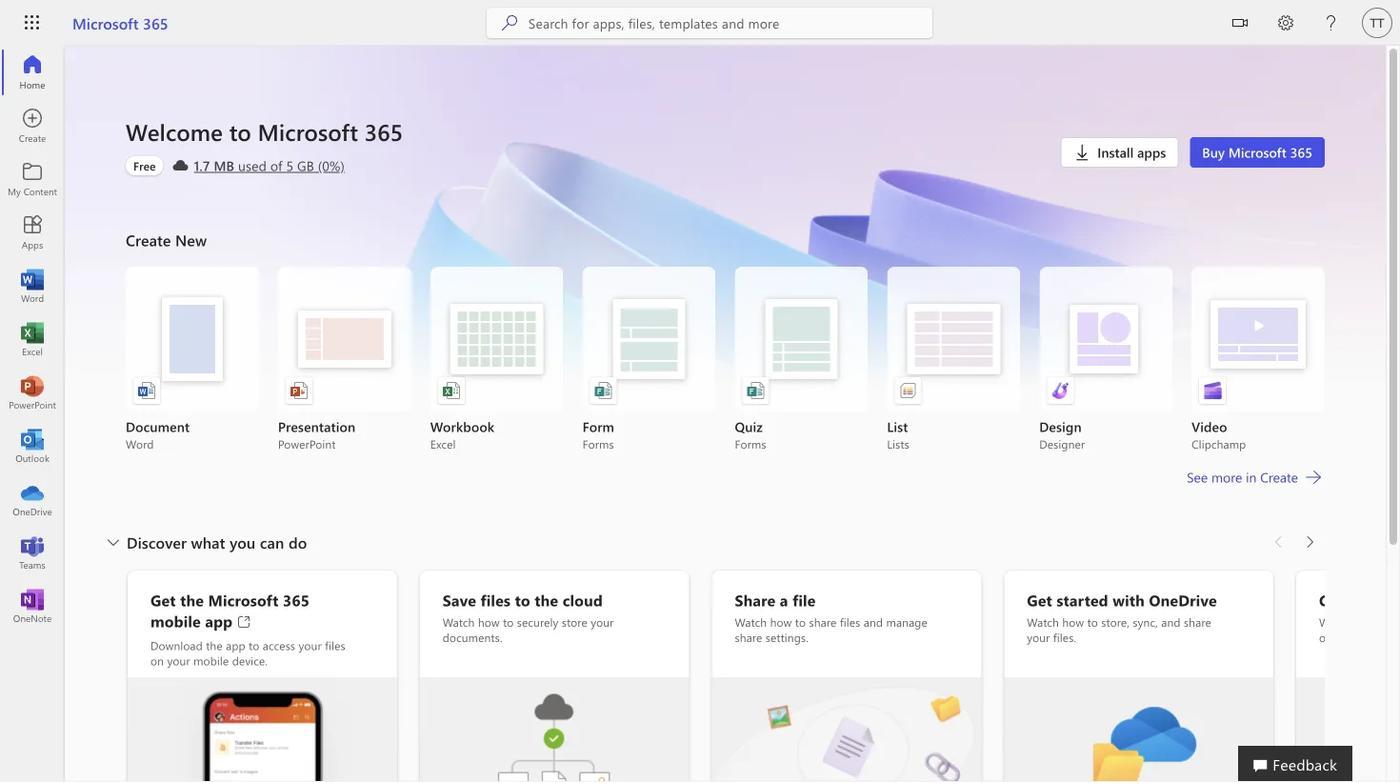 Task type: describe. For each thing, give the bounding box(es) containing it.
list
[[888, 418, 909, 436]]

watch inside 'share a file watch how to share files and manage share settings.'
[[735, 615, 767, 630]]

sync,
[[1133, 615, 1159, 630]]

excel
[[431, 436, 456, 452]]

feedback button
[[1239, 746, 1353, 782]]

used
[[238, 157, 267, 174]]

watch inside save files to the cloud watch how to securely store your documents.
[[443, 615, 475, 630]]

how inside collaborate watch how to ed
[[1355, 615, 1377, 630]]

microsoft 365 banner
[[0, 0, 1401, 49]]

get the microsoft 365 mobile app
[[151, 590, 310, 631]]

gb
[[297, 157, 314, 174]]

word image
[[23, 276, 42, 295]]

collaborate
[[1320, 590, 1401, 610]]

see more in create
[[1188, 468, 1299, 486]]

the for get the microsoft 365 mobile app
[[180, 590, 204, 610]]

share for share a file
[[735, 630, 763, 645]]

create new
[[126, 230, 207, 250]]

what
[[191, 532, 225, 553]]

share a file watch how to share files and manage share settings.
[[735, 590, 928, 645]]

excel workbook image
[[442, 381, 461, 400]]

create image
[[23, 116, 42, 135]]

microsoft inside get the microsoft 365 mobile app
[[208, 590, 279, 610]]

home image
[[23, 63, 42, 82]]

365 inside 'banner'
[[143, 12, 168, 33]]

form
[[583, 418, 615, 436]]

excel image
[[23, 330, 42, 349]]

with
[[1113, 590, 1145, 610]]

powerpoint
[[278, 436, 336, 452]]

document
[[126, 418, 190, 436]]

apps image
[[23, 223, 42, 242]]

forms for quiz
[[735, 436, 767, 452]]

word document image
[[137, 381, 156, 400]]

5
[[286, 157, 294, 174]]

to inside collaborate watch how to ed
[[1380, 615, 1391, 630]]

store,
[[1102, 615, 1130, 630]]

designer design image
[[1051, 381, 1070, 400]]

see
[[1188, 468, 1209, 486]]

lists
[[888, 436, 910, 452]]

workbook excel
[[431, 418, 495, 452]]

access
[[263, 638, 296, 653]]

install
[[1098, 143, 1134, 161]]

forms for form
[[583, 436, 614, 452]]

get started with onedrive watch how to store, sync, and share your files.
[[1028, 590, 1218, 645]]

microsoft inside 'banner'
[[72, 12, 139, 33]]

welcome to microsoft 365
[[126, 116, 403, 147]]

forms survey image
[[594, 381, 613, 400]]

next image
[[1301, 527, 1320, 558]]

more
[[1212, 468, 1243, 486]]

Search box. Suggestions appear as you type. search field
[[529, 8, 933, 38]]

design designer
[[1040, 418, 1086, 452]]

your inside save files to the cloud watch how to securely store your documents.
[[591, 615, 614, 630]]

ed
[[1394, 615, 1401, 630]]

onenote image
[[23, 597, 42, 616]]

how inside 'share a file watch how to share files and manage share settings.'
[[771, 615, 792, 630]]

how inside the get started with onedrive watch how to store, sync, and share your files.
[[1063, 615, 1085, 630]]

get for get started with onedrive watch how to store, sync, and share your files.
[[1028, 590, 1053, 610]]

store
[[562, 615, 588, 630]]

see more in create link
[[1186, 466, 1326, 489]]

discover what you can do button
[[100, 527, 311, 558]]

buy microsoft 365 button
[[1191, 137, 1326, 168]]

feedback
[[1273, 754, 1338, 774]]

to inside the download the app to access your files on your mobile device.
[[249, 638, 260, 653]]

designer design image
[[1051, 381, 1070, 400]]

started
[[1057, 590, 1109, 610]]

file
[[793, 590, 816, 610]]

app inside get the microsoft 365 mobile app
[[205, 611, 233, 631]]

save files to the cloud image
[[420, 678, 690, 782]]

free
[[133, 158, 156, 173]]

watch inside the get started with onedrive watch how to store, sync, and share your files.
[[1028, 615, 1060, 630]]

files inside the download the app to access your files on your mobile device.
[[325, 638, 346, 653]]

new quiz image
[[747, 381, 766, 400]]

buy microsoft 365
[[1203, 143, 1313, 161]]

clipchamp video image
[[1204, 381, 1223, 400]]

create new element
[[126, 225, 1326, 527]]

your right on
[[167, 653, 190, 669]]

install apps button
[[1061, 137, 1179, 168]]

you
[[230, 532, 256, 553]]

to up securely
[[515, 590, 531, 610]]

form forms
[[583, 418, 615, 452]]

device.
[[232, 653, 268, 669]]

new
[[175, 230, 207, 250]]

to inside 'share a file watch how to share files and manage share settings.'
[[796, 615, 806, 630]]

teams image
[[23, 543, 42, 562]]

to inside the get started with onedrive watch how to store, sync, and share your files.
[[1088, 615, 1099, 630]]

your right 'access'
[[299, 638, 322, 653]]

apps
[[1138, 143, 1167, 161]]

download the app to access your files on your mobile device.
[[151, 638, 346, 669]]

can
[[260, 532, 284, 553]]



Task type: locate. For each thing, give the bounding box(es) containing it.
your
[[591, 615, 614, 630], [1028, 630, 1051, 645], [299, 638, 322, 653], [167, 653, 190, 669]]

1 horizontal spatial share
[[810, 615, 837, 630]]

0 horizontal spatial files
[[325, 638, 346, 653]]

files right 'access'
[[325, 638, 346, 653]]

0 horizontal spatial create
[[126, 230, 171, 250]]

get started with onedrive image
[[1005, 678, 1274, 782]]

share inside the get started with onedrive watch how to store, sync, and share your files.
[[1185, 615, 1212, 630]]

discover what you can do
[[127, 532, 307, 553]]

get for get the microsoft 365 mobile app
[[151, 590, 176, 610]]

watch down save
[[443, 615, 475, 630]]

do
[[289, 532, 307, 553]]

and down onedrive
[[1162, 615, 1181, 630]]


[[1233, 15, 1248, 30]]

2 watch from the left
[[735, 615, 767, 630]]

0 vertical spatial mobile
[[151, 611, 201, 631]]

the
[[180, 590, 204, 610], [535, 590, 559, 610], [206, 638, 223, 653]]

share down the share
[[735, 630, 763, 645]]

get inside get the microsoft 365 mobile app
[[151, 590, 176, 610]]

0 vertical spatial files
[[481, 590, 511, 610]]

how inside save files to the cloud watch how to securely store your documents.
[[478, 615, 500, 630]]

app up the download the app to access your files on your mobile device.
[[205, 611, 233, 631]]

presentation
[[278, 418, 356, 436]]

microsoft inside button
[[1229, 143, 1287, 161]]

share
[[735, 590, 776, 610]]

mobile
[[151, 611, 201, 631], [194, 653, 229, 669]]

2 horizontal spatial share
[[1185, 615, 1212, 630]]

get up download
[[151, 590, 176, 610]]

watch down the share
[[735, 615, 767, 630]]

0 horizontal spatial the
[[180, 590, 204, 610]]

1.7 mb used of 5 gb (0%)
[[194, 157, 345, 174]]

1 horizontal spatial forms
[[735, 436, 767, 452]]

files
[[481, 590, 511, 610], [840, 615, 861, 630], [325, 638, 346, 653]]

1 vertical spatial files
[[840, 615, 861, 630]]

forms inside form forms
[[583, 436, 614, 452]]

1 how from the left
[[478, 615, 500, 630]]

4 how from the left
[[1355, 615, 1377, 630]]

install apps
[[1098, 143, 1167, 161]]

manage
[[887, 615, 928, 630]]

the inside the download the app to access your files on your mobile device.
[[206, 638, 223, 653]]

watch down started
[[1028, 615, 1060, 630]]

my content image
[[23, 170, 42, 189]]

quiz
[[735, 418, 763, 436]]

0 horizontal spatial share
[[735, 630, 763, 645]]

app down get the microsoft 365 mobile app
[[226, 638, 246, 653]]

how down a
[[771, 615, 792, 630]]

list
[[126, 267, 1326, 452]]

collaborate in real time image
[[1297, 678, 1401, 782]]

create right in
[[1261, 468, 1299, 486]]

the inside get the microsoft 365 mobile app
[[180, 590, 204, 610]]

0 horizontal spatial forms
[[583, 436, 614, 452]]

app
[[205, 611, 233, 631], [226, 638, 246, 653]]

documents.
[[443, 630, 503, 645]]

document word
[[126, 418, 190, 452]]

1 horizontal spatial the
[[206, 638, 223, 653]]

the up download
[[180, 590, 204, 610]]

securely
[[517, 615, 559, 630]]

3 how from the left
[[1063, 615, 1085, 630]]

discover
[[127, 532, 187, 553]]

collaborate watch how to ed
[[1320, 590, 1401, 660]]

video
[[1192, 418, 1228, 436]]

microsoft
[[72, 12, 139, 33], [258, 116, 358, 147], [1229, 143, 1287, 161], [208, 590, 279, 610]]

get left started
[[1028, 590, 1053, 610]]

2 vertical spatial files
[[325, 638, 346, 653]]

get the microsoft 365 mobile app image
[[128, 678, 397, 782]]

365 inside get the microsoft 365 mobile app
[[283, 590, 310, 610]]

4 watch from the left
[[1320, 615, 1352, 630]]

design
[[1040, 418, 1082, 436]]

quiz forms
[[735, 418, 767, 452]]

365 inside button
[[1291, 143, 1313, 161]]

2 horizontal spatial files
[[840, 615, 861, 630]]

mb
[[214, 157, 235, 174]]

None search field
[[487, 8, 933, 38]]

navigation
[[0, 46, 65, 633]]

watch down collaborate
[[1320, 615, 1352, 630]]

onedrive image
[[23, 490, 42, 509]]

cloud
[[563, 590, 603, 610]]

and left manage
[[864, 615, 884, 630]]

create left new
[[126, 230, 171, 250]]

1.7
[[194, 157, 210, 174]]

your inside the get started with onedrive watch how to store, sync, and share your files.
[[1028, 630, 1051, 645]]

the inside save files to the cloud watch how to securely store your documents.
[[535, 590, 559, 610]]

0 vertical spatial create
[[126, 230, 171, 250]]

3 watch from the left
[[1028, 615, 1060, 630]]

on
[[151, 653, 164, 669]]

video clipchamp
[[1192, 418, 1247, 452]]

share down onedrive
[[1185, 615, 1212, 630]]

watch inside collaborate watch how to ed
[[1320, 615, 1352, 630]]

to up used
[[229, 116, 251, 147]]

your right 'store'
[[591, 615, 614, 630]]

1 watch from the left
[[443, 615, 475, 630]]

files inside save files to the cloud watch how to securely store your documents.
[[481, 590, 511, 610]]

in
[[1247, 468, 1257, 486]]

to left ed
[[1380, 615, 1391, 630]]

your left files.
[[1028, 630, 1051, 645]]

the up securely
[[535, 590, 559, 610]]

files left manage
[[840, 615, 861, 630]]

buy
[[1203, 143, 1226, 161]]

share for get started with onedrive
[[1185, 615, 1212, 630]]

list containing document
[[126, 267, 1326, 452]]

forms
[[583, 436, 614, 452], [735, 436, 767, 452]]

to left securely
[[503, 615, 514, 630]]

mobile left device.
[[194, 653, 229, 669]]

how
[[478, 615, 500, 630], [771, 615, 792, 630], [1063, 615, 1085, 630], [1355, 615, 1377, 630]]

save files to the cloud watch how to securely store your documents.
[[443, 590, 614, 645]]

365
[[143, 12, 168, 33], [365, 116, 403, 147], [1291, 143, 1313, 161], [283, 590, 310, 610]]

tt button
[[1355, 0, 1401, 46]]

forms down the form
[[583, 436, 614, 452]]

save
[[443, 590, 476, 610]]

to left 'access'
[[249, 638, 260, 653]]

files inside 'share a file watch how to share files and manage share settings.'
[[840, 615, 861, 630]]

word
[[126, 436, 154, 452]]

onedrive
[[1150, 590, 1218, 610]]

the right download
[[206, 638, 223, 653]]

2 forms from the left
[[735, 436, 767, 452]]

welcome
[[126, 116, 223, 147]]

outlook image
[[23, 436, 42, 456]]

1 horizontal spatial files
[[481, 590, 511, 610]]

files right save
[[481, 590, 511, 610]]

powerpoint image
[[23, 383, 42, 402]]

list lists
[[888, 418, 910, 452]]

this account doesn't have a microsoft 365 subscription. click to view your benefits. tooltip
[[126, 156, 164, 175]]

1 horizontal spatial and
[[1162, 615, 1181, 630]]

lists list image
[[899, 381, 918, 400]]

get
[[151, 590, 176, 610], [1028, 590, 1053, 610]]

1 vertical spatial app
[[226, 638, 246, 653]]

powerpoint presentation image
[[290, 381, 309, 400]]

how down started
[[1063, 615, 1085, 630]]

and
[[864, 615, 884, 630], [1162, 615, 1181, 630]]

share down file
[[810, 615, 837, 630]]

the for download the app to access your files on your mobile device.
[[206, 638, 223, 653]]

to down file
[[796, 615, 806, 630]]

settings.
[[766, 630, 809, 645]]

0 horizontal spatial get
[[151, 590, 176, 610]]

1 vertical spatial create
[[1261, 468, 1299, 486]]

mobile inside the download the app to access your files on your mobile device.
[[194, 653, 229, 669]]

0 vertical spatial app
[[205, 611, 233, 631]]

2 how from the left
[[771, 615, 792, 630]]

2 and from the left
[[1162, 615, 1181, 630]]

1 horizontal spatial get
[[1028, 590, 1053, 610]]

2 horizontal spatial the
[[535, 590, 559, 610]]

share
[[810, 615, 837, 630], [1185, 615, 1212, 630], [735, 630, 763, 645]]

0 horizontal spatial and
[[864, 615, 884, 630]]

watch
[[443, 615, 475, 630], [735, 615, 767, 630], [1028, 615, 1060, 630], [1320, 615, 1352, 630]]

how down collaborate
[[1355, 615, 1377, 630]]

to
[[229, 116, 251, 147], [515, 590, 531, 610], [503, 615, 514, 630], [796, 615, 806, 630], [1088, 615, 1099, 630], [1380, 615, 1391, 630], [249, 638, 260, 653]]

mobile inside get the microsoft 365 mobile app
[[151, 611, 201, 631]]

mobile up download
[[151, 611, 201, 631]]

get inside the get started with onedrive watch how to store, sync, and share your files.
[[1028, 590, 1053, 610]]

to left store, at the right bottom
[[1088, 615, 1099, 630]]

share a file image
[[712, 678, 982, 782]]

 button
[[1218, 0, 1264, 49]]

of
[[271, 157, 283, 174]]

download
[[151, 638, 203, 653]]

a
[[780, 590, 789, 610]]

1 and from the left
[[864, 615, 884, 630]]

presentation powerpoint
[[278, 418, 356, 452]]

2 get from the left
[[1028, 590, 1053, 610]]

create
[[126, 230, 171, 250], [1261, 468, 1299, 486]]

1 get from the left
[[151, 590, 176, 610]]

files.
[[1054, 630, 1077, 645]]

workbook
[[431, 418, 495, 436]]

forms down quiz
[[735, 436, 767, 452]]

microsoft 365
[[72, 12, 168, 33]]

tt
[[1371, 15, 1385, 30]]

how left securely
[[478, 615, 500, 630]]

1 forms from the left
[[583, 436, 614, 452]]

and inside the get started with onedrive watch how to store, sync, and share your files.
[[1162, 615, 1181, 630]]

and inside 'share a file watch how to share files and manage share settings.'
[[864, 615, 884, 630]]

1 vertical spatial mobile
[[194, 653, 229, 669]]

designer
[[1040, 436, 1086, 452]]

clipchamp
[[1192, 436, 1247, 452]]

(0%)
[[318, 157, 345, 174]]

1 horizontal spatial create
[[1261, 468, 1299, 486]]

app inside the download the app to access your files on your mobile device.
[[226, 638, 246, 653]]



Task type: vqa. For each thing, say whether or not it's contained in the screenshot.
the left and
yes



